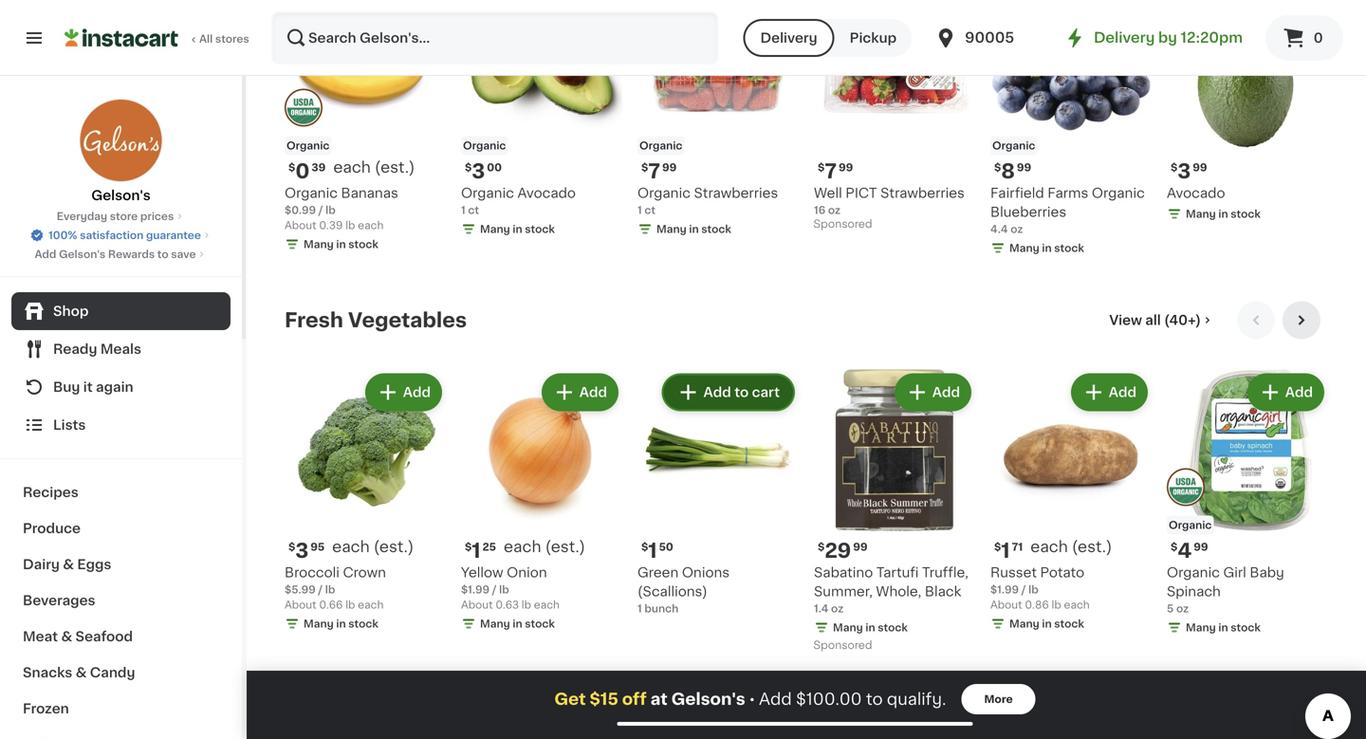Task type: vqa. For each thing, say whether or not it's contained in the screenshot.
&
yes



Task type: locate. For each thing, give the bounding box(es) containing it.
1 horizontal spatial $1.99
[[991, 585, 1019, 595]]

3 for avocado
[[1178, 161, 1191, 181]]

99
[[662, 162, 677, 173], [839, 162, 853, 173], [1017, 162, 1032, 173], [1193, 162, 1207, 173], [853, 542, 868, 552], [1194, 542, 1208, 552], [1029, 713, 1044, 724]]

delivery left by
[[1094, 31, 1155, 45]]

/ up 0.39
[[319, 205, 323, 215]]

sponsored badge image down 1.4
[[814, 641, 872, 651]]

all stores
[[199, 34, 249, 44]]

/ inside broccoli crown $5.99 / lb about 0.66 lb each
[[318, 585, 323, 595]]

product group containing 29
[[814, 370, 975, 656]]

many in stock down 0.66
[[304, 619, 378, 629]]

ct for 7
[[645, 205, 656, 215]]

Search field
[[273, 13, 717, 63]]

organic inside organic girl baby spinach 5 oz
[[1167, 566, 1220, 579]]

1 vertical spatial gelson's
[[59, 249, 106, 260]]

$ 7 99 for organic strawberries
[[641, 161, 677, 181]]

(est.) up potato
[[1072, 539, 1112, 555]]

0 button
[[1266, 15, 1344, 61]]

snacks & candy
[[23, 666, 135, 679]]

add gelson's rewards to save
[[35, 249, 196, 260]]

99 inside $ 8 99
[[1017, 162, 1032, 173]]

many in stock down 0.39
[[304, 239, 378, 250]]

1 sponsored badge image from the top
[[814, 219, 872, 230]]

2 vertical spatial gelson's
[[671, 691, 745, 707]]

each up potato
[[1031, 539, 1068, 555]]

satisfaction
[[80, 230, 144, 241]]

1 horizontal spatial ct
[[645, 205, 656, 215]]

shop link
[[11, 292, 231, 330]]

recipes link
[[11, 474, 231, 510]]

oz inside fairfield farms organic blueberries 4.4 oz
[[1011, 224, 1023, 234]]

$ 8 99
[[994, 161, 1032, 181]]

(est.) inside $0.39 each (estimated) element
[[375, 160, 415, 175]]

& left eggs
[[63, 558, 74, 571]]

organic bananas $0.99 / lb about 0.39 lb each
[[285, 186, 398, 231]]

about down $0.99
[[285, 220, 316, 231]]

0 horizontal spatial $1.99
[[461, 585, 490, 595]]

item badge image
[[285, 89, 323, 127], [1167, 468, 1205, 506]]

$1.71 each (estimated) element
[[991, 538, 1152, 563]]

1 horizontal spatial item badge image
[[1167, 468, 1205, 506]]

gelson's logo image
[[79, 99, 163, 182]]

strawberries right pict
[[881, 186, 965, 200]]

delivery inside button
[[761, 31, 818, 45]]

$1.99 inside yellow onion $1.99 / lb about 0.63 lb each
[[461, 585, 490, 595]]

about inside organic bananas $0.99 / lb about 0.39 lb each
[[285, 220, 316, 231]]

gelson's inside gelson's link
[[91, 189, 151, 202]]

1 vertical spatial 0
[[295, 161, 310, 181]]

2 vertical spatial &
[[76, 666, 87, 679]]

1 horizontal spatial avocado
[[1167, 186, 1225, 200]]

$3.95 each (estimated) element
[[285, 538, 446, 563]]

/ inside russet potato $1.99 / lb about 0.86 lb each
[[1022, 585, 1026, 595]]

everyday
[[57, 211, 107, 222]]

beverages link
[[11, 583, 231, 619]]

bunch
[[645, 603, 679, 614]]

$ 7 99 up well
[[818, 161, 853, 181]]

lb right 0.39
[[346, 220, 355, 231]]

each (est.) up onion at the left bottom of the page
[[504, 539, 586, 555]]

about left 0.63
[[461, 600, 493, 610]]

1 horizontal spatial $ 7 99
[[818, 161, 853, 181]]

about left 0.86
[[991, 600, 1022, 610]]

girl
[[1224, 566, 1247, 579]]

/ up 0.66
[[318, 585, 323, 595]]

each (est.) inside $3.95 each (estimated) element
[[332, 539, 414, 555]]

each (est.) up the bananas
[[333, 160, 415, 175]]

7
[[648, 161, 660, 181], [825, 161, 837, 181]]

1 vertical spatial sponsored badge image
[[814, 641, 872, 651]]

oz right 5
[[1177, 603, 1189, 614]]

& left candy on the bottom left of the page
[[76, 666, 87, 679]]

3 inside $3.95 each (estimated) element
[[295, 541, 309, 561]]

strawberries left well
[[694, 186, 778, 200]]

each down potato
[[1064, 600, 1090, 610]]

/ inside yellow onion $1.99 / lb about 0.63 lb each
[[492, 585, 497, 595]]

$1.99 down russet in the bottom of the page
[[991, 585, 1019, 595]]

/ up 0.63
[[492, 585, 497, 595]]

pickup
[[850, 31, 897, 45]]

prices
[[140, 211, 174, 222]]

(est.) up onion at the left bottom of the page
[[545, 539, 586, 555]]

each down onion at the left bottom of the page
[[534, 600, 560, 610]]

/ for organic
[[319, 205, 323, 215]]

0 vertical spatial gelson's
[[91, 189, 151, 202]]

0 inside product group
[[295, 161, 310, 181]]

lists
[[53, 418, 86, 432]]

arm & hammer product lineup image
[[286, 682, 677, 739]]

about inside russet potato $1.99 / lb about 0.86 lb each
[[991, 600, 1022, 610]]

/
[[319, 205, 323, 215], [318, 585, 323, 595], [492, 585, 497, 595], [1022, 585, 1026, 595]]

lb right 0.63
[[522, 600, 531, 610]]

99 for organic girl baby spinach
[[1194, 542, 1208, 552]]

0 horizontal spatial avocado
[[518, 186, 576, 200]]

add button for organic avocado
[[543, 0, 617, 30]]

many down 0.66
[[304, 619, 334, 629]]

add button
[[367, 0, 440, 30], [543, 0, 617, 30], [720, 0, 793, 30], [1249, 0, 1323, 30], [367, 375, 440, 409], [543, 375, 617, 409], [896, 375, 970, 409], [1073, 375, 1146, 409], [1249, 375, 1323, 409]]

each (est.) for potato
[[1031, 539, 1112, 555]]

1 horizontal spatial to
[[735, 386, 749, 399]]

many down 0.86
[[1010, 619, 1040, 629]]

sponsored badge image inside product group
[[814, 641, 872, 651]]

$ 1 99
[[1012, 712, 1044, 732]]

strawberries inside organic strawberries 1 ct
[[694, 186, 778, 200]]

gelson's up arm & hammer logo
[[671, 691, 745, 707]]

2 ct from the left
[[645, 205, 656, 215]]

gelson's down 100%
[[59, 249, 106, 260]]

0 horizontal spatial 0
[[295, 161, 310, 181]]

each down the bananas
[[358, 220, 384, 231]]

many in stock down blueberries
[[1010, 243, 1084, 253]]

/ inside organic bananas $0.99 / lb about 0.39 lb each
[[319, 205, 323, 215]]

many in stock down 0.63
[[480, 619, 555, 629]]

2 vertical spatial to
[[866, 691, 883, 707]]

0 horizontal spatial 7
[[648, 161, 660, 181]]

2 $ 7 99 from the left
[[818, 161, 853, 181]]

0 vertical spatial 0
[[1314, 31, 1323, 45]]

$ 4 99
[[1171, 541, 1208, 561]]

add to cart
[[704, 386, 780, 399]]

(est.) inside $1.25 each (estimated) element
[[545, 539, 586, 555]]

add gelson's rewards to save link
[[35, 247, 207, 262]]

item badge image up 4
[[1167, 468, 1205, 506]]

1 inside organic strawberries 1 ct
[[638, 205, 642, 215]]

each (est.) up crown
[[332, 539, 414, 555]]

0 horizontal spatial 3
[[295, 541, 309, 561]]

1 7 from the left
[[648, 161, 660, 181]]

service type group
[[743, 19, 912, 57]]

product group containing 0
[[285, 0, 446, 256]]

all
[[1146, 314, 1161, 327]]

delivery for delivery by 12:20pm
[[1094, 31, 1155, 45]]

1 $ 7 99 from the left
[[641, 161, 677, 181]]

it
[[83, 381, 93, 394]]

many down 0.39
[[304, 239, 334, 250]]

many in stock down 0.86
[[1010, 619, 1084, 629]]

ready
[[53, 343, 97, 356]]

frozen link
[[11, 691, 231, 727]]

99 inside the $ 4 99
[[1194, 542, 1208, 552]]

each up crown
[[332, 539, 370, 555]]

00
[[487, 162, 502, 173]]

about inside broccoli crown $5.99 / lb about 0.66 lb each
[[285, 600, 316, 610]]

1 vertical spatial to
[[735, 386, 749, 399]]

7 up well
[[825, 161, 837, 181]]

item badge image up 39 on the left top of the page
[[285, 89, 323, 127]]

crown
[[343, 566, 386, 579]]

each down crown
[[358, 600, 384, 610]]

about for russet
[[991, 600, 1022, 610]]

each (est.) inside $1.25 each (estimated) element
[[504, 539, 586, 555]]

arm & hammer logo image
[[693, 710, 727, 739]]

1 ct from the left
[[468, 205, 479, 215]]

$ inside the $ 4 99
[[1171, 542, 1178, 552]]

/ down russet in the bottom of the page
[[1022, 585, 1026, 595]]

2 $1.99 from the left
[[991, 585, 1019, 595]]

delivery left pickup button
[[761, 31, 818, 45]]

1
[[461, 205, 466, 215], [638, 205, 642, 215], [472, 541, 481, 561], [648, 541, 657, 561], [1001, 541, 1010, 561], [638, 603, 642, 614], [1018, 712, 1027, 732]]

0 horizontal spatial to
[[157, 249, 169, 260]]

2 horizontal spatial 3
[[1178, 161, 1191, 181]]

0.39
[[319, 220, 343, 231]]

product group
[[285, 0, 446, 256], [461, 0, 622, 241], [638, 0, 799, 241], [814, 0, 975, 235], [991, 0, 1152, 260], [1167, 0, 1328, 225], [285, 370, 446, 635], [461, 370, 622, 635], [638, 370, 799, 616], [814, 370, 975, 656], [991, 370, 1152, 635], [1167, 370, 1328, 639]]

each (est.) for crown
[[332, 539, 414, 555]]

vegetables
[[348, 310, 467, 330]]

to left save
[[157, 249, 169, 260]]

about down $5.99
[[285, 600, 316, 610]]

(est.) inside $3.95 each (estimated) element
[[374, 539, 414, 555]]

39
[[312, 162, 326, 173]]

2 sponsored badge image from the top
[[814, 641, 872, 651]]

more
[[984, 694, 1013, 705]]

add button for avocado
[[1249, 0, 1323, 30]]

0 horizontal spatial $ 7 99
[[641, 161, 677, 181]]

frozen
[[23, 702, 69, 715]]

green onions (scallions) 1 bunch
[[638, 566, 730, 614]]

0 horizontal spatial strawberries
[[694, 186, 778, 200]]

to left the qualify.
[[866, 691, 883, 707]]

about inside yellow onion $1.99 / lb about 0.63 lb each
[[461, 600, 493, 610]]

store
[[110, 211, 138, 222]]

ct inside organic avocado 1 ct
[[468, 205, 479, 215]]

1 horizontal spatial 0
[[1314, 31, 1323, 45]]

everyday store prices
[[57, 211, 174, 222]]

0 horizontal spatial ct
[[468, 205, 479, 215]]

oz right the 16
[[828, 205, 841, 215]]

view all (40+) button
[[1102, 301, 1222, 339]]

1 $1.99 from the left
[[461, 585, 490, 595]]

•
[[749, 692, 755, 707]]

each (est.) inside $0.39 each (estimated) element
[[333, 160, 415, 175]]

oz inside sabatino tartufi truffle, summer, whole, black 1.4 oz
[[831, 603, 844, 614]]

gelson's link
[[79, 99, 163, 205]]

seafood
[[75, 630, 133, 643]]

to left cart
[[735, 386, 749, 399]]

$1.99 inside russet potato $1.99 / lb about 0.86 lb each
[[991, 585, 1019, 595]]

1 horizontal spatial strawberries
[[881, 186, 965, 200]]

beverages
[[23, 594, 95, 607]]

each inside russet potato $1.99 / lb about 0.86 lb each
[[1064, 600, 1090, 610]]

(est.) inside $1.71 each (estimated) element
[[1072, 539, 1112, 555]]

to
[[157, 249, 169, 260], [735, 386, 749, 399], [866, 691, 883, 707]]

gelson's up everyday store prices link
[[91, 189, 151, 202]]

0 inside button
[[1314, 31, 1323, 45]]

(est.) up the bananas
[[375, 160, 415, 175]]

snacks
[[23, 666, 72, 679]]

about for broccoli
[[285, 600, 316, 610]]

1 vertical spatial item badge image
[[1167, 468, 1205, 506]]

2 strawberries from the left
[[881, 186, 965, 200]]

2 horizontal spatial to
[[866, 691, 883, 707]]

$ inside $ 1 25
[[465, 542, 472, 552]]

1 avocado from the left
[[518, 186, 576, 200]]

(est.) for organic bananas
[[375, 160, 415, 175]]

None search field
[[271, 11, 719, 65]]

about for yellow
[[461, 600, 493, 610]]

2 7 from the left
[[825, 161, 837, 181]]

view all (40+)
[[1110, 314, 1201, 327]]

organic girl baby spinach 5 oz
[[1167, 566, 1285, 614]]

eggs
[[77, 558, 111, 571]]

each (est.) inside $1.71 each (estimated) element
[[1031, 539, 1112, 555]]

strawberries inside well pict strawberries 16 oz
[[881, 186, 965, 200]]

sponsored badge image
[[814, 219, 872, 230], [814, 641, 872, 651]]

0 horizontal spatial item badge image
[[285, 89, 323, 127]]

each inside organic bananas $0.99 / lb about 0.39 lb each
[[358, 220, 384, 231]]

7 up organic strawberries 1 ct
[[648, 161, 660, 181]]

oz inside well pict strawberries 16 oz
[[828, 205, 841, 215]]

$ 29 99
[[818, 541, 868, 561]]

1 horizontal spatial 3
[[472, 161, 485, 181]]

99 inside $ 29 99
[[853, 542, 868, 552]]

oz right 4.4
[[1011, 224, 1023, 234]]

0 vertical spatial to
[[157, 249, 169, 260]]

1 horizontal spatial delivery
[[1094, 31, 1155, 45]]

oz right 1.4
[[831, 603, 844, 614]]

1 strawberries from the left
[[694, 186, 778, 200]]

99 for fairfield farms organic blueberries
[[1017, 162, 1032, 173]]

$ inside $ 2 89
[[1287, 713, 1294, 724]]

0 horizontal spatial delivery
[[761, 31, 818, 45]]

broccoli
[[285, 566, 340, 579]]

many down blueberries
[[1010, 243, 1040, 253]]

$0.99
[[285, 205, 316, 215]]

ready meals button
[[11, 330, 231, 368]]

russet potato $1.99 / lb about 0.86 lb each
[[991, 566, 1090, 610]]

meat & seafood link
[[11, 619, 231, 655]]

1 vertical spatial &
[[61, 630, 72, 643]]

spinach
[[1167, 585, 1221, 598]]

each up the bananas
[[333, 160, 371, 175]]

organic avocado 1 ct
[[461, 186, 576, 215]]

99 for avocado
[[1193, 162, 1207, 173]]

lb up 0.86
[[1029, 585, 1039, 595]]

each (est.) up potato
[[1031, 539, 1112, 555]]

25
[[483, 542, 496, 552]]

$0.39 each (estimated) element
[[285, 159, 446, 184]]

cart
[[752, 386, 780, 399]]

(est.) up crown
[[374, 539, 414, 555]]

avocado
[[518, 186, 576, 200], [1167, 186, 1225, 200]]

$ inside $ 0 39
[[288, 162, 295, 173]]

sabatino tartufi truffle, summer, whole, black 1.4 oz
[[814, 566, 969, 614]]

candy
[[90, 666, 135, 679]]

0 vertical spatial &
[[63, 558, 74, 571]]

0 vertical spatial sponsored badge image
[[814, 219, 872, 230]]

$1.99 down yellow
[[461, 585, 490, 595]]

99 inside $ 3 99
[[1193, 162, 1207, 173]]

$ 7 99 for well pict strawberries
[[818, 161, 853, 181]]

& right meat in the bottom of the page
[[61, 630, 72, 643]]

sponsored badge image down the 16
[[814, 219, 872, 230]]

item badge image for organic girl baby spinach
[[1167, 468, 1205, 506]]

add button for organic strawberries
[[720, 0, 793, 30]]

$ 7 99 up organic strawberries 1 ct
[[641, 161, 677, 181]]

100% satisfaction guarantee
[[48, 230, 201, 241]]

100% satisfaction guarantee button
[[30, 224, 212, 243]]

0.86
[[1025, 600, 1049, 610]]

ct inside organic strawberries 1 ct
[[645, 205, 656, 215]]

(est.)
[[375, 160, 415, 175], [374, 539, 414, 555], [545, 539, 586, 555], [1072, 539, 1112, 555]]

/ for yellow
[[492, 585, 497, 595]]

1 horizontal spatial 7
[[825, 161, 837, 181]]

0.63
[[496, 600, 519, 610]]

0 vertical spatial item badge image
[[285, 89, 323, 127]]

&
[[63, 558, 74, 571], [61, 630, 72, 643], [76, 666, 87, 679]]



Task type: describe. For each thing, give the bounding box(es) containing it.
add button for yellow onion
[[543, 375, 617, 409]]

farms
[[1048, 186, 1089, 200]]

pickup button
[[835, 19, 912, 57]]

71
[[1012, 542, 1023, 552]]

instacart logo image
[[65, 27, 178, 49]]

save
[[171, 249, 196, 260]]

bananas
[[341, 186, 398, 200]]

99 for sabatino tartufi truffle, summer, whole, black
[[853, 542, 868, 552]]

(est.) for russet potato
[[1072, 539, 1112, 555]]

$ inside $ 1 50
[[641, 542, 648, 552]]

whole,
[[876, 585, 922, 598]]

7 for organic strawberries
[[648, 161, 660, 181]]

1 inside organic avocado 1 ct
[[461, 205, 466, 215]]

$ inside $ 3 00
[[465, 162, 472, 173]]

add button for russet potato
[[1073, 375, 1146, 409]]

delivery by 12:20pm
[[1094, 31, 1243, 45]]

$ inside $ 8 99
[[994, 162, 1001, 173]]

& for dairy
[[63, 558, 74, 571]]

many in stock down sabatino tartufi truffle, summer, whole, black 1.4 oz on the right bottom of page
[[833, 622, 908, 633]]

lb up 0.63
[[499, 585, 509, 595]]

dairy
[[23, 558, 60, 571]]

sponsored badge image for 29
[[814, 641, 872, 651]]

add button for organic bananas
[[367, 0, 440, 30]]

qualify.
[[887, 691, 946, 707]]

off
[[622, 691, 647, 707]]

$100.00
[[796, 691, 862, 707]]

product group containing 8
[[991, 0, 1152, 260]]

broccoli crown $5.99 / lb about 0.66 lb each
[[285, 566, 386, 610]]

dairy & eggs
[[23, 558, 111, 571]]

many in stock down organic strawberries 1 ct
[[657, 224, 731, 234]]

each (est.) for bananas
[[333, 160, 415, 175]]

$1.99 for russet potato
[[991, 585, 1019, 595]]

99 for well pict strawberries
[[839, 162, 853, 173]]

onion
[[507, 566, 547, 579]]

5
[[1167, 603, 1174, 614]]

many in stock down organic avocado 1 ct
[[480, 224, 555, 234]]

8
[[1001, 161, 1015, 181]]

add button for broccoli crown
[[367, 375, 440, 409]]

1.4
[[814, 603, 829, 614]]

lb up 0.39
[[326, 205, 336, 215]]

$ inside $ 29 99
[[818, 542, 825, 552]]

(est.) for yellow onion
[[545, 539, 586, 555]]

sponsored badge image for 7
[[814, 219, 872, 230]]

1 inside 'green onions (scallions) 1 bunch'
[[638, 603, 642, 614]]

all stores link
[[65, 11, 251, 65]]

$ 3 99
[[1171, 161, 1207, 181]]

all
[[199, 34, 213, 44]]

to inside treatment tracker modal dialog
[[866, 691, 883, 707]]

well pict strawberries 16 oz
[[814, 186, 965, 215]]

$ 0 39
[[288, 161, 326, 181]]

2 avocado from the left
[[1167, 186, 1225, 200]]

2
[[1294, 712, 1306, 732]]

7 for well pict strawberries
[[825, 161, 837, 181]]

organic inside fairfield farms organic blueberries 4.4 oz
[[1092, 186, 1145, 200]]

$5.99
[[285, 585, 316, 595]]

green
[[638, 566, 679, 579]]

organic inside organic strawberries 1 ct
[[638, 186, 691, 200]]

many down $ 3 99
[[1186, 209, 1216, 219]]

99 inside $ 1 99
[[1029, 713, 1044, 724]]

many in stock down organic girl baby spinach 5 oz on the right
[[1186, 622, 1261, 633]]

(40+)
[[1164, 314, 1201, 327]]

view
[[1110, 314, 1142, 327]]

everyday store prices link
[[57, 209, 185, 224]]

/ for broccoli
[[318, 585, 323, 595]]

$ 1 71
[[994, 541, 1023, 561]]

(scallions)
[[638, 585, 708, 598]]

$ 3 00
[[465, 161, 502, 181]]

buy
[[53, 381, 80, 394]]

organic inside organic avocado 1 ct
[[461, 186, 514, 200]]

tartufi
[[877, 566, 919, 579]]

organic inside organic bananas $0.99 / lb about 0.39 lb each
[[285, 186, 338, 200]]

oz inside organic girl baby spinach 5 oz
[[1177, 603, 1189, 614]]

buy it again
[[53, 381, 133, 394]]

gelson's inside treatment tracker modal dialog
[[671, 691, 745, 707]]

each inside yellow onion $1.99 / lb about 0.63 lb each
[[534, 600, 560, 610]]

& for snacks
[[76, 666, 87, 679]]

guarantee
[[146, 230, 201, 241]]

potato
[[1040, 566, 1085, 579]]

baby
[[1250, 566, 1285, 579]]

(est.) for broccoli crown
[[374, 539, 414, 555]]

stores
[[215, 34, 249, 44]]

item carousel region
[[285, 301, 1328, 666]]

90005 button
[[935, 11, 1049, 65]]

get $15 off at gelson's • add $100.00 to qualify.
[[555, 691, 946, 707]]

delivery for delivery
[[761, 31, 818, 45]]

lb right 0.66
[[346, 600, 355, 610]]

each inside broccoli crown $5.99 / lb about 0.66 lb each
[[358, 600, 384, 610]]

shop
[[53, 305, 89, 318]]

many down spinach
[[1186, 622, 1216, 633]]

add inside treatment tracker modal dialog
[[759, 691, 792, 707]]

again
[[96, 381, 133, 394]]

4.4
[[991, 224, 1008, 234]]

russet
[[991, 566, 1037, 579]]

well
[[814, 186, 842, 200]]

delivery by 12:20pm link
[[1064, 27, 1243, 49]]

lb up 0.66
[[325, 585, 335, 595]]

organic strawberries 1 ct
[[638, 186, 778, 215]]

each (est.) for onion
[[504, 539, 586, 555]]

each up onion at the left bottom of the page
[[504, 539, 541, 555]]

$ inside $ 3 99
[[1171, 162, 1178, 173]]

$ 2 89
[[1287, 712, 1323, 732]]

89
[[1308, 713, 1323, 724]]

ready meals link
[[11, 330, 231, 368]]

$15
[[590, 691, 618, 707]]

black
[[925, 585, 962, 598]]

fresh vegetables
[[285, 310, 467, 330]]

many down summer,
[[833, 622, 863, 633]]

4
[[1178, 541, 1192, 561]]

29
[[825, 541, 851, 561]]

produce link
[[11, 510, 231, 547]]

/ for russet
[[1022, 585, 1026, 595]]

$ 1 50
[[641, 541, 674, 561]]

dairy & eggs link
[[11, 547, 231, 583]]

meals
[[100, 343, 141, 356]]

many down organic avocado 1 ct
[[480, 224, 510, 234]]

many in stock down $ 3 99
[[1186, 209, 1261, 219]]

lb right 0.86
[[1052, 600, 1062, 610]]

ct for 3
[[468, 205, 479, 215]]

$ inside $ 1 71
[[994, 542, 1001, 552]]

3 for organic avocado
[[472, 161, 485, 181]]

by
[[1159, 31, 1177, 45]]

to inside add gelson's rewards to save link
[[157, 249, 169, 260]]

to inside add to cart button
[[735, 386, 749, 399]]

99 for organic strawberries
[[662, 162, 677, 173]]

$ inside $ 3 95
[[288, 542, 295, 552]]

product group containing 4
[[1167, 370, 1328, 639]]

$ 1 25
[[465, 541, 496, 561]]

treatment tracker modal dialog
[[247, 671, 1366, 739]]

fresh
[[285, 310, 343, 330]]

$1.25 each (estimated) element
[[461, 538, 622, 563]]

many down organic strawberries 1 ct
[[657, 224, 687, 234]]

fairfield
[[991, 186, 1044, 200]]

$ 3 95
[[288, 541, 325, 561]]

0.66
[[319, 600, 343, 610]]

many down 0.63
[[480, 619, 510, 629]]

gelson's inside add gelson's rewards to save link
[[59, 249, 106, 260]]

$ inside $ 1 99
[[1012, 713, 1018, 724]]

avocado inside organic avocado 1 ct
[[518, 186, 576, 200]]

item badge image for organic bananas
[[285, 89, 323, 127]]

about for organic
[[285, 220, 316, 231]]

12:20pm
[[1181, 31, 1243, 45]]

$1.99 for yellow onion
[[461, 585, 490, 595]]

add button for organic girl baby spinach
[[1249, 375, 1323, 409]]

& for meat
[[61, 630, 72, 643]]

onions
[[682, 566, 730, 579]]

delivery button
[[743, 19, 835, 57]]

fairfield farms organic blueberries 4.4 oz
[[991, 186, 1145, 234]]

more button
[[962, 684, 1036, 715]]



